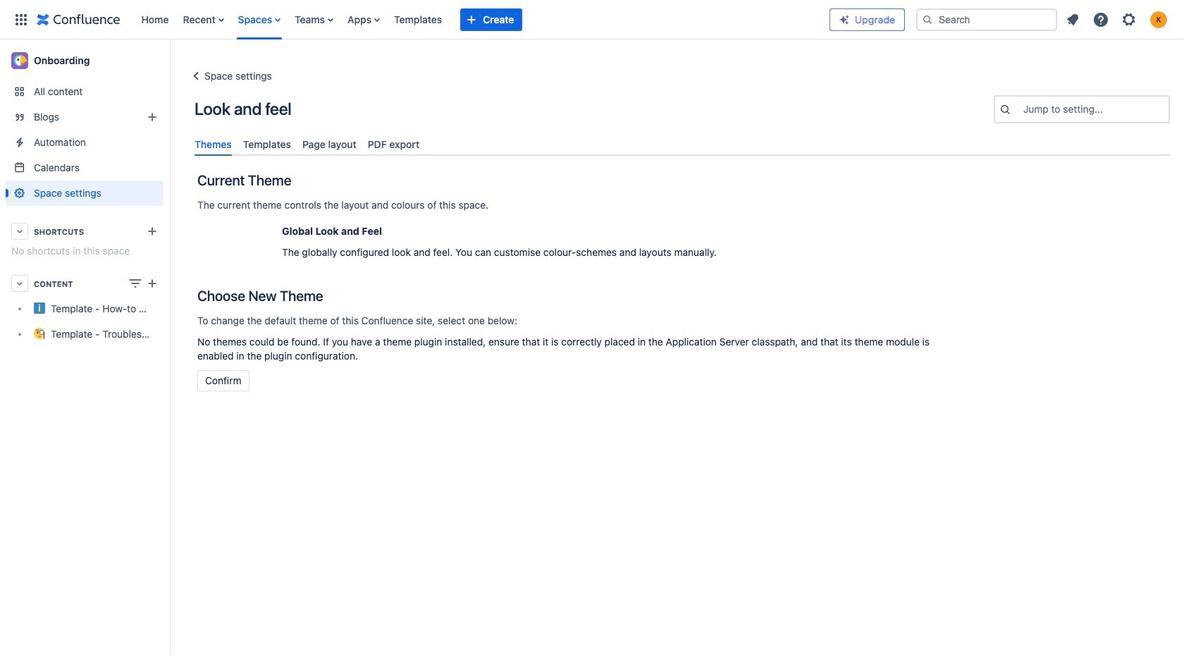Task type: vqa. For each thing, say whether or not it's contained in the screenshot.
Premium image
yes



Task type: locate. For each thing, give the bounding box(es) containing it.
tab list
[[189, 133, 1176, 156]]

1 horizontal spatial list
[[1060, 7, 1176, 32]]

your profile and preferences image
[[1151, 11, 1168, 28]]

tree inside "space" element
[[6, 296, 164, 347]]

notification icon image
[[1065, 11, 1082, 28]]

tree
[[6, 296, 164, 347]]

confluence image
[[37, 11, 120, 28], [37, 11, 120, 28]]

main content
[[169, 39, 1185, 54]]

None submit
[[197, 370, 249, 391]]

banner
[[0, 0, 1185, 39]]

list
[[134, 0, 830, 39], [1060, 7, 1176, 32]]

list for the appswitcher icon on the left top of the page
[[134, 0, 830, 39]]

search image
[[922, 14, 934, 25]]

add shortcut image
[[144, 223, 161, 240]]

0 horizontal spatial list
[[134, 0, 830, 39]]

None search field
[[917, 8, 1058, 31]]



Task type: describe. For each thing, give the bounding box(es) containing it.
create image
[[144, 275, 161, 292]]

collapse sidebar image
[[154, 47, 185, 75]]

global element
[[8, 0, 830, 39]]

create a blog image
[[144, 109, 161, 126]]

appswitcher icon image
[[13, 11, 30, 28]]

change view image
[[127, 275, 144, 292]]

settings icon image
[[1121, 11, 1138, 28]]

space element
[[0, 39, 169, 655]]

premium image
[[839, 14, 850, 25]]

list for premium icon
[[1060, 7, 1176, 32]]

Search field
[[917, 8, 1058, 31]]

Search settings text field
[[1024, 102, 1026, 116]]

help icon image
[[1093, 11, 1110, 28]]



